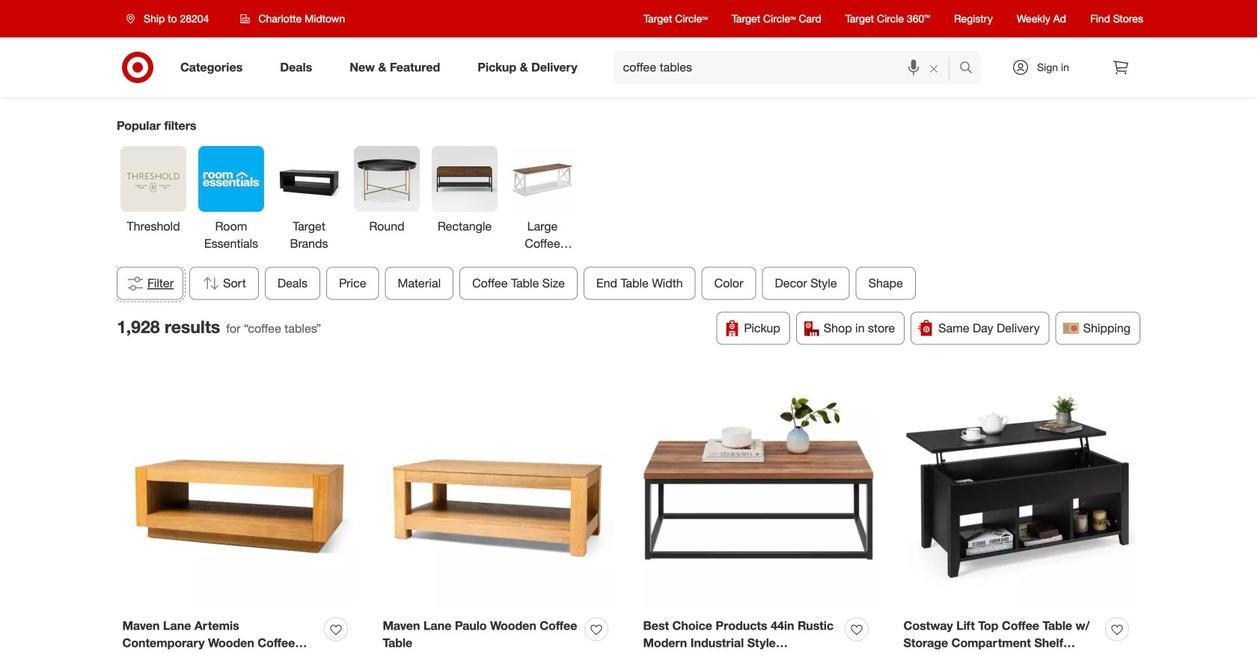 Task type: vqa. For each thing, say whether or not it's contained in the screenshot.
- inside the Seventh Generation Laundry Packs Fresh Citrus - 42ct/29.6oz
no



Task type: locate. For each thing, give the bounding box(es) containing it.
maven lane paulo wooden coffee table image
[[383, 378, 614, 609], [383, 378, 614, 609]]

best choice products 44in rustic modern industrial style rectangular wood grain top coffee table w/ 1.25in top image
[[644, 378, 875, 609], [644, 378, 875, 609]]

maven lane artemis contemporary wooden coffee table image
[[122, 378, 354, 609], [122, 378, 354, 609]]

What can we help you find? suggestions appear below search field
[[614, 51, 964, 84]]

costway lift top coffee table w/ storage compartment shelf living room furniture black image
[[904, 378, 1135, 609], [904, 378, 1135, 609]]



